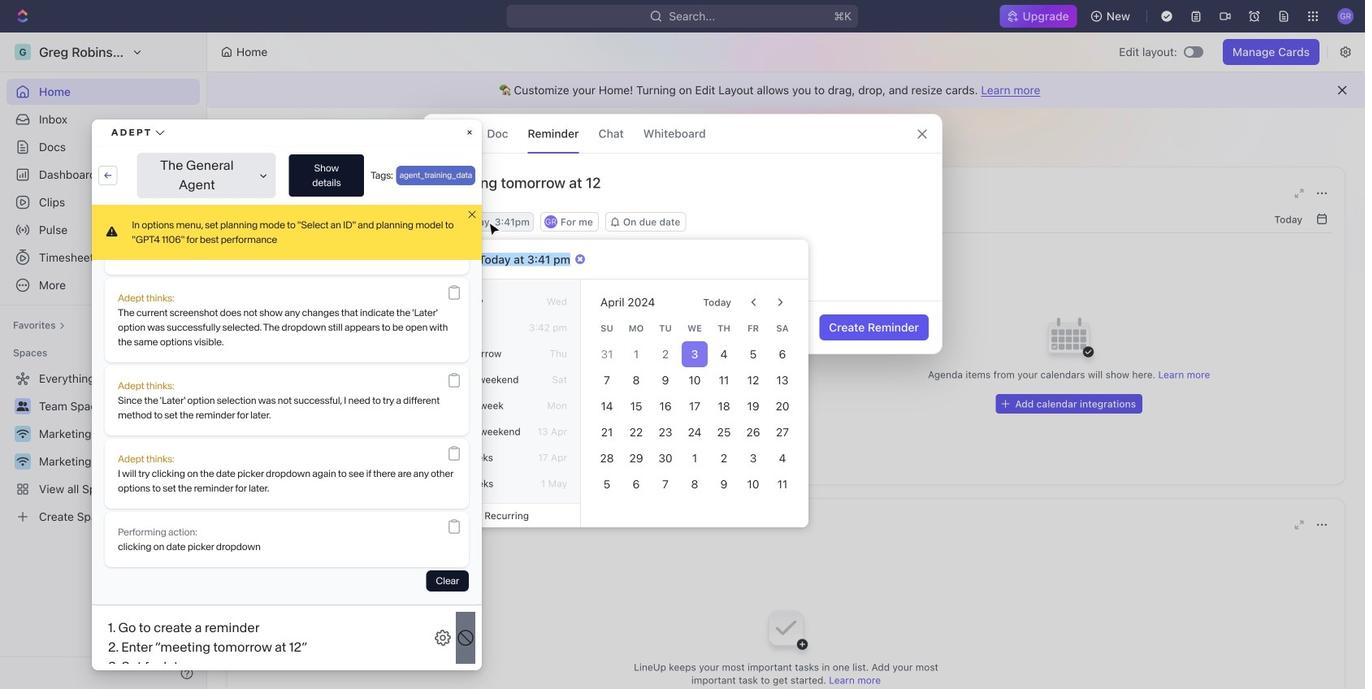 Task type: describe. For each thing, give the bounding box(es) containing it.
Reminder na﻿me or type '/' for commands text field
[[423, 173, 942, 212]]

tree inside sidebar navigation
[[7, 366, 200, 530]]

Due date text field
[[479, 253, 571, 266]]



Task type: locate. For each thing, give the bounding box(es) containing it.
tree
[[7, 366, 200, 530]]

dialog
[[423, 114, 943, 354]]

sidebar navigation
[[0, 33, 207, 689]]

alert
[[207, 72, 1365, 108]]



Task type: vqa. For each thing, say whether or not it's contained in the screenshot.
rebranding
no



